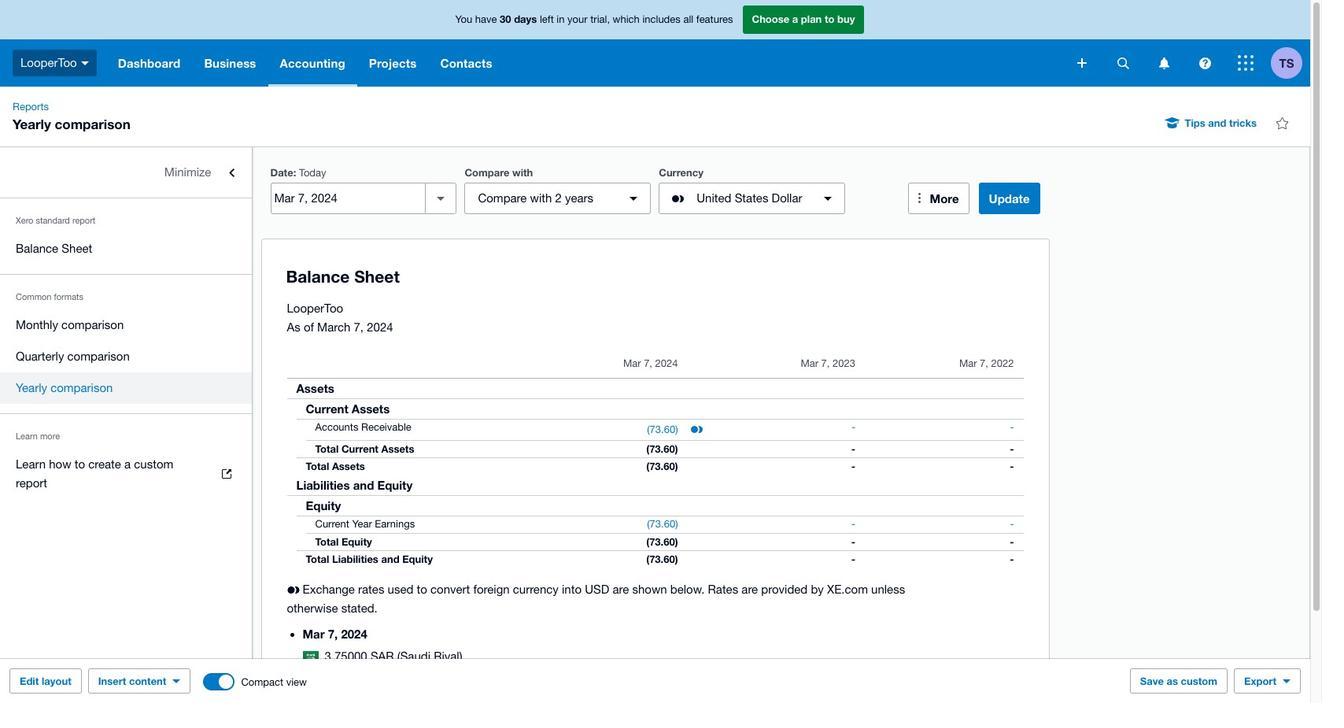 Task type: locate. For each thing, give the bounding box(es) containing it.
0 vertical spatial 2024
[[367, 320, 393, 334]]

1 learn from the top
[[16, 431, 38, 441]]

to left buy
[[825, 13, 835, 25]]

total up liabilities and equity
[[306, 459, 329, 472]]

0 horizontal spatial svg image
[[1118, 57, 1129, 69]]

a
[[793, 13, 799, 25], [124, 457, 131, 471]]

0 horizontal spatial and
[[353, 478, 374, 492]]

Select end date field
[[271, 183, 425, 213]]

banner
[[0, 0, 1311, 87]]

1 vertical spatial loopertoo
[[287, 302, 343, 315]]

learn how to create a custom report
[[16, 457, 173, 490]]

learn left "more"
[[16, 431, 38, 441]]

2 horizontal spatial svg image
[[1199, 57, 1211, 69]]

and right the tips
[[1209, 117, 1227, 129]]

Report title field
[[282, 259, 1018, 295]]

loopertoo inside loopertoo as of march 7, 2024
[[287, 302, 343, 315]]

compare up compare with 2 years at the left top of the page
[[465, 166, 510, 179]]

learn down learn more
[[16, 457, 46, 471]]

compare with
[[465, 166, 533, 179]]

2 vertical spatial 2024
[[341, 626, 367, 640]]

1 horizontal spatial svg image
[[1078, 58, 1087, 68]]

compare for compare with
[[465, 166, 510, 179]]

as
[[287, 320, 301, 334]]

2 vertical spatial and
[[381, 552, 400, 565]]

yearly
[[13, 116, 51, 132], [16, 381, 47, 394]]

0 horizontal spatial loopertoo
[[20, 56, 77, 69]]

1 horizontal spatial loopertoo
[[287, 302, 343, 315]]

loopertoo inside 'popup button'
[[20, 56, 77, 69]]

custom right as
[[1181, 675, 1218, 687]]

(73.60) for total equity
[[647, 535, 678, 548]]

layout
[[42, 675, 71, 687]]

total
[[315, 442, 339, 455], [306, 459, 329, 472], [315, 535, 339, 548], [306, 552, 329, 565]]

with for compare with 2 years
[[530, 191, 552, 205]]

custom
[[134, 457, 173, 471], [1181, 675, 1218, 687]]

1 vertical spatial report
[[16, 476, 47, 490]]

are right "rates"
[[742, 582, 758, 596]]

7,
[[354, 320, 364, 334], [644, 357, 653, 369], [822, 357, 830, 369], [980, 357, 989, 369], [328, 626, 338, 640]]

to right how
[[75, 457, 85, 471]]

dashboard link
[[106, 39, 192, 87]]

liabilities down total assets
[[296, 478, 350, 492]]

0 vertical spatial custom
[[134, 457, 173, 471]]

loopertoo for loopertoo as of march 7, 2024
[[287, 302, 343, 315]]

compare down the compare with
[[478, 191, 527, 205]]

export
[[1245, 675, 1277, 687]]

rates
[[708, 582, 739, 596]]

svg image
[[1118, 57, 1129, 69], [1159, 57, 1170, 69], [1199, 57, 1211, 69]]

report up the sheet
[[72, 216, 95, 225]]

1 vertical spatial compare
[[478, 191, 527, 205]]

1 vertical spatial with
[[530, 191, 552, 205]]

2 learn from the top
[[16, 457, 46, 471]]

0 vertical spatial with
[[513, 166, 533, 179]]

common formats
[[16, 292, 83, 302]]

2 (73.60) link from the top
[[638, 516, 688, 532]]

used
[[388, 582, 414, 596]]

accounts receivable
[[315, 421, 412, 433]]

earnings
[[375, 518, 415, 529]]

3.75000 sar (saudi riyal)
[[325, 649, 463, 663]]

liabilities down total equity
[[332, 552, 379, 565]]

(73.60) for total current assets
[[647, 442, 678, 455]]

1 horizontal spatial mar 7, 2024
[[623, 357, 678, 369]]

0 horizontal spatial a
[[124, 457, 131, 471]]

1 vertical spatial mar 7, 2024
[[303, 626, 367, 640]]

total up total assets
[[315, 442, 339, 455]]

1 vertical spatial yearly
[[16, 381, 47, 394]]

assets
[[296, 381, 334, 395], [352, 402, 390, 416], [381, 442, 414, 455], [332, 459, 365, 472]]

are
[[613, 582, 629, 596], [742, 582, 758, 596]]

tips
[[1185, 117, 1206, 129]]

1 vertical spatial (73.60) link
[[638, 516, 688, 532]]

1 vertical spatial liabilities
[[332, 552, 379, 565]]

comparison
[[55, 116, 131, 132], [61, 318, 124, 331], [67, 350, 130, 363], [51, 381, 113, 394]]

and up 'used'
[[381, 552, 400, 565]]

and inside button
[[1209, 117, 1227, 129]]

total for total liabilities and equity
[[306, 552, 329, 565]]

balance sheet
[[16, 242, 92, 255]]

your
[[568, 14, 588, 25]]

total current assets
[[315, 442, 414, 455]]

total for total assets
[[306, 459, 329, 472]]

compact
[[241, 676, 283, 688]]

comparison down formats
[[61, 318, 124, 331]]

0 horizontal spatial mar 7, 2024
[[303, 626, 367, 640]]

which
[[613, 14, 640, 25]]

learn how to create a custom report link
[[0, 449, 252, 499]]

2 svg image from the left
[[1159, 57, 1170, 69]]

0 vertical spatial compare
[[465, 166, 510, 179]]

1 horizontal spatial and
[[381, 552, 400, 565]]

1 horizontal spatial report
[[72, 216, 95, 225]]

how
[[49, 457, 71, 471]]

add to favourites image
[[1267, 107, 1298, 139]]

svg image
[[1238, 55, 1254, 71], [1078, 58, 1087, 68], [81, 61, 89, 65]]

yearly down quarterly
[[16, 381, 47, 394]]

to inside learn how to create a custom report
[[75, 457, 85, 471]]

comparison for yearly comparison
[[51, 381, 113, 394]]

0 horizontal spatial custom
[[134, 457, 173, 471]]

to
[[825, 13, 835, 25], [75, 457, 85, 471], [417, 582, 427, 596], [430, 674, 440, 688]]

1 vertical spatial learn
[[16, 457, 46, 471]]

loopertoo up of
[[287, 302, 343, 315]]

tips and tricks button
[[1157, 110, 1267, 135]]

0 vertical spatial and
[[1209, 117, 1227, 129]]

2 vertical spatial current
[[315, 518, 349, 529]]

0 vertical spatial mar 7, 2024
[[623, 357, 678, 369]]

current up accounts
[[306, 402, 349, 416]]

save
[[1141, 675, 1164, 687]]

save as custom
[[1141, 675, 1218, 687]]

go
[[413, 674, 427, 688]]

unless
[[872, 582, 906, 596]]

1 vertical spatial custom
[[1181, 675, 1218, 687]]

0 vertical spatial liabilities
[[296, 478, 350, 492]]

with for compare with
[[513, 166, 533, 179]]

0 vertical spatial report
[[72, 216, 95, 225]]

today
[[299, 167, 326, 179]]

0 horizontal spatial report
[[16, 476, 47, 490]]

loopertoo up reports
[[20, 56, 77, 69]]

loopertoo button
[[0, 39, 106, 87]]

into
[[562, 582, 582, 596]]

2 horizontal spatial and
[[1209, 117, 1227, 129]]

and
[[1209, 117, 1227, 129], [353, 478, 374, 492], [381, 552, 400, 565]]

2 horizontal spatial svg image
[[1238, 55, 1254, 71]]

sheet
[[62, 242, 92, 255]]

2
[[555, 191, 562, 205]]

total down current year earnings
[[315, 535, 339, 548]]

a right create at the bottom left of page
[[124, 457, 131, 471]]

export button
[[1235, 668, 1301, 694]]

more
[[40, 431, 60, 441]]

comparison down monthly comparison link
[[67, 350, 130, 363]]

2022
[[992, 357, 1014, 369]]

banner containing ts
[[0, 0, 1311, 87]]

0 vertical spatial yearly
[[13, 116, 51, 132]]

custom right create at the bottom left of page
[[134, 457, 173, 471]]

edit
[[20, 675, 39, 687]]

and down total assets
[[353, 478, 374, 492]]

stated.
[[341, 601, 378, 614]]

equity
[[377, 478, 413, 492], [306, 498, 341, 512], [342, 535, 372, 548], [402, 552, 433, 565]]

0 vertical spatial loopertoo
[[20, 56, 77, 69]]

current down accounts receivable
[[342, 442, 379, 455]]

learn inside learn how to create a custom report
[[16, 457, 46, 471]]

receivable
[[361, 421, 412, 433]]

yearly down 'reports' link
[[13, 116, 51, 132]]

0 vertical spatial current
[[306, 402, 349, 416]]

a left plan
[[793, 13, 799, 25]]

1 horizontal spatial svg image
[[1159, 57, 1170, 69]]

with left 2
[[530, 191, 552, 205]]

0 horizontal spatial svg image
[[81, 61, 89, 65]]

a inside learn how to create a custom report
[[124, 457, 131, 471]]

1 vertical spatial and
[[353, 478, 374, 492]]

insert content
[[98, 675, 166, 687]]

to edit exchange rates, go to currencies
[[287, 674, 500, 688]]

shown
[[633, 582, 667, 596]]

loopertoo as of march 7, 2024
[[287, 302, 393, 334]]

edit layout
[[20, 675, 71, 687]]

1 horizontal spatial a
[[793, 13, 799, 25]]

3.75000
[[325, 649, 367, 663]]

comparison down quarterly comparison
[[51, 381, 113, 394]]

learn
[[16, 431, 38, 441], [16, 457, 46, 471]]

0 vertical spatial learn
[[16, 431, 38, 441]]

equity down liabilities and equity
[[306, 498, 341, 512]]

report down learn more
[[16, 476, 47, 490]]

are right usd
[[613, 582, 629, 596]]

trial,
[[591, 14, 610, 25]]

1 horizontal spatial are
[[742, 582, 758, 596]]

with up compare with 2 years at the left top of the page
[[513, 166, 533, 179]]

current up total equity
[[315, 518, 349, 529]]

march
[[317, 320, 351, 334]]

1 vertical spatial a
[[124, 457, 131, 471]]

usd
[[585, 582, 610, 596]]

edit
[[303, 674, 322, 688]]

to right 'used'
[[417, 582, 427, 596]]

custom inside "button"
[[1181, 675, 1218, 687]]

1 vertical spatial 2024
[[656, 357, 678, 369]]

year
[[352, 518, 372, 529]]

united
[[697, 191, 732, 205]]

report inside learn how to create a custom report
[[16, 476, 47, 490]]

report output element
[[287, 350, 1024, 567]]

current year earnings
[[315, 518, 415, 529]]

comparison up minimize button
[[55, 116, 131, 132]]

(73.60) for total assets
[[647, 459, 678, 472]]

total down total equity
[[306, 552, 329, 565]]

equity up earnings
[[377, 478, 413, 492]]

mar 7, 2024
[[623, 357, 678, 369], [303, 626, 367, 640]]

1 horizontal spatial custom
[[1181, 675, 1218, 687]]

quarterly comparison link
[[0, 341, 252, 372]]

yearly comparison
[[16, 381, 113, 394]]

choose
[[752, 13, 790, 25]]

comparison inside 'link'
[[51, 381, 113, 394]]

and for tips
[[1209, 117, 1227, 129]]

united states dollar
[[697, 191, 803, 205]]

minimize button
[[0, 157, 252, 188]]

0 vertical spatial (73.60) link
[[638, 422, 688, 438]]

liabilities
[[296, 478, 350, 492], [332, 552, 379, 565]]

current
[[306, 402, 349, 416], [342, 442, 379, 455], [315, 518, 349, 529]]

0 horizontal spatial are
[[613, 582, 629, 596]]



Task type: describe. For each thing, give the bounding box(es) containing it.
mar 7, 2024 inside 'report output' 'element'
[[623, 357, 678, 369]]

total for total current assets
[[315, 442, 339, 455]]

xe.com
[[827, 582, 868, 596]]

equity up 'used'
[[402, 552, 433, 565]]

in
[[557, 14, 565, 25]]

riyal)
[[434, 649, 463, 663]]

ts
[[1280, 56, 1295, 70]]

reports
[[13, 101, 49, 113]]

svg image inside loopertoo 'popup button'
[[81, 61, 89, 65]]

quarterly comparison
[[16, 350, 130, 363]]

ts button
[[1272, 39, 1311, 87]]

to right go
[[430, 674, 440, 688]]

:
[[293, 166, 296, 179]]

1 svg image from the left
[[1118, 57, 1129, 69]]

date
[[270, 166, 293, 179]]

reports yearly comparison
[[13, 101, 131, 132]]

custom inside learn how to create a custom report
[[134, 457, 173, 471]]

monthly
[[16, 318, 58, 331]]

mar 7, 2023
[[801, 357, 856, 369]]

otherwise
[[287, 601, 338, 614]]

2023
[[833, 357, 856, 369]]

date : today
[[270, 166, 326, 179]]

accounting
[[280, 56, 345, 70]]

quarterly
[[16, 350, 64, 363]]

business
[[204, 56, 256, 70]]

exchange
[[325, 674, 377, 688]]

compare for compare with 2 years
[[478, 191, 527, 205]]

provided
[[762, 582, 808, 596]]

reports link
[[6, 99, 55, 115]]

currencies
[[444, 674, 500, 688]]

left
[[540, 14, 554, 25]]

update button
[[979, 183, 1040, 214]]

xero
[[16, 216, 33, 225]]

total assets
[[306, 459, 365, 472]]

you
[[455, 14, 473, 25]]

current for year
[[315, 518, 349, 529]]

comparison inside reports yearly comparison
[[55, 116, 131, 132]]

yearly inside reports yearly comparison
[[13, 116, 51, 132]]

equity down year
[[342, 535, 372, 548]]

1 (73.60) link from the top
[[638, 422, 688, 438]]

have
[[475, 14, 497, 25]]

loopertoo for loopertoo
[[20, 56, 77, 69]]

content
[[129, 675, 166, 687]]

united states dollar button
[[659, 183, 846, 214]]

assets up current assets
[[296, 381, 334, 395]]

edit layout button
[[9, 668, 82, 694]]

insert
[[98, 675, 126, 687]]

compare with 2 years
[[478, 191, 594, 205]]

minimize
[[164, 165, 211, 179]]

years
[[565, 191, 594, 205]]

xero standard report
[[16, 216, 95, 225]]

yearly comparison link
[[0, 372, 252, 404]]

2 are from the left
[[742, 582, 758, 596]]

total for total equity
[[315, 535, 339, 548]]

business button
[[192, 39, 268, 87]]

to edit exchange rates, go to currencies link
[[287, 674, 500, 688]]

(73.60) for total liabilities and equity
[[647, 552, 678, 565]]

tips and tricks
[[1185, 117, 1257, 129]]

exchange currency details image
[[681, 414, 713, 445]]

(saudi
[[397, 649, 431, 663]]

1 vertical spatial current
[[342, 442, 379, 455]]

assets down receivable
[[381, 442, 414, 455]]

days
[[514, 13, 537, 25]]

rates
[[358, 582, 385, 596]]

0 vertical spatial a
[[793, 13, 799, 25]]

3 svg image from the left
[[1199, 57, 1211, 69]]

all
[[684, 14, 694, 25]]

comparison for quarterly comparison
[[67, 350, 130, 363]]

contacts
[[440, 56, 493, 70]]

assets up accounts receivable
[[352, 402, 390, 416]]

1 are from the left
[[613, 582, 629, 596]]

more button
[[908, 183, 970, 214]]

and for liabilities
[[353, 478, 374, 492]]

insert content button
[[88, 668, 191, 694]]

learn for learn how to create a custom report
[[16, 457, 46, 471]]

features
[[697, 14, 733, 25]]

balance sheet link
[[0, 233, 252, 265]]

learn more
[[16, 431, 60, 441]]

choose a plan to buy
[[752, 13, 855, 25]]

comparison for monthly comparison
[[61, 318, 124, 331]]

update
[[989, 191, 1030, 205]]

standard
[[36, 216, 70, 225]]

assets up liabilities and equity
[[332, 459, 365, 472]]

states
[[735, 191, 769, 205]]

projects button
[[357, 39, 429, 87]]

accounting button
[[268, 39, 357, 87]]

to inside exchange rates used to convert foreign currency into usd are shown below. rates are provided by xe.com unless otherwise stated.
[[417, 582, 427, 596]]

yearly inside 'link'
[[16, 381, 47, 394]]

accounts
[[315, 421, 359, 433]]

balance
[[16, 242, 58, 255]]

more
[[930, 191, 959, 205]]

compact view
[[241, 676, 307, 688]]

foreign
[[474, 582, 510, 596]]

list of convenience dates image
[[425, 183, 457, 214]]

2024 inside 'report output' 'element'
[[656, 357, 678, 369]]

exchange
[[303, 582, 355, 596]]

plan
[[801, 13, 822, 25]]

learn for learn more
[[16, 431, 38, 441]]

currency
[[659, 166, 704, 179]]

liabilities and equity
[[296, 478, 413, 492]]

as
[[1167, 675, 1179, 687]]

7, inside loopertoo as of march 7, 2024
[[354, 320, 364, 334]]

current for assets
[[306, 402, 349, 416]]

30
[[500, 13, 511, 25]]

2024 inside loopertoo as of march 7, 2024
[[367, 320, 393, 334]]



Task type: vqa. For each thing, say whether or not it's contained in the screenshot.
3.75000 SAR (Saudi Riyal)
yes



